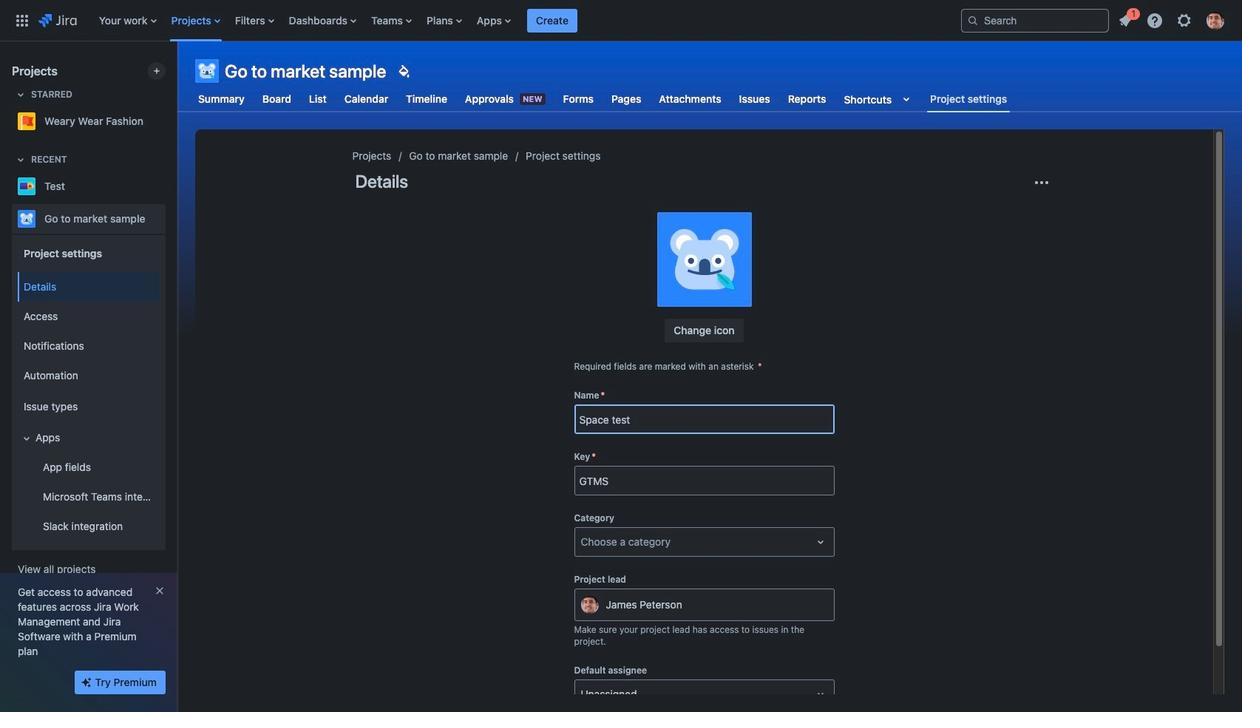 Task type: locate. For each thing, give the bounding box(es) containing it.
banner
[[0, 0, 1242, 41]]

None text field
[[581, 535, 584, 550], [581, 687, 584, 702], [581, 535, 584, 550], [581, 687, 584, 702]]

0 horizontal spatial list
[[92, 0, 950, 41]]

None search field
[[961, 9, 1109, 32]]

search image
[[967, 14, 979, 26]]

1 horizontal spatial list item
[[1112, 6, 1140, 32]]

None field
[[575, 406, 834, 433], [575, 467, 834, 494], [575, 406, 834, 433], [575, 467, 834, 494]]

create project image
[[151, 65, 163, 77]]

tab list
[[186, 86, 1019, 112]]

help image
[[1146, 11, 1164, 29]]

appswitcher icon image
[[13, 11, 31, 29]]

list
[[92, 0, 950, 41], [1112, 6, 1234, 34]]

jira image
[[38, 11, 77, 29], [38, 11, 77, 29]]

list item
[[527, 0, 578, 41], [1112, 6, 1140, 32]]

1 group from the top
[[15, 234, 160, 550]]

group
[[15, 234, 160, 550], [15, 268, 160, 546]]

project avatar image
[[657, 212, 752, 307]]

notifications image
[[1117, 11, 1134, 29]]

primary element
[[9, 0, 950, 41]]

list item inside list
[[1112, 6, 1140, 32]]

open image
[[812, 533, 829, 551]]

close premium upgrade banner image
[[154, 585, 166, 597]]

sidebar navigation image
[[161, 59, 194, 89]]



Task type: describe. For each thing, give the bounding box(es) containing it.
set project background image
[[395, 62, 413, 80]]

0 horizontal spatial list item
[[527, 0, 578, 41]]

expand image
[[18, 430, 35, 447]]

collapse recent projects image
[[12, 151, 30, 169]]

collapse starred projects image
[[12, 86, 30, 104]]

remove from starred image
[[161, 112, 179, 130]]

1 horizontal spatial list
[[1112, 6, 1234, 34]]

Search field
[[961, 9, 1109, 32]]

add to starred image
[[161, 210, 179, 228]]

add to starred image
[[161, 177, 179, 195]]

your profile and settings image
[[1207, 11, 1225, 29]]

2 group from the top
[[15, 268, 160, 546]]

open image
[[812, 686, 829, 703]]

settings image
[[1176, 11, 1194, 29]]



Task type: vqa. For each thing, say whether or not it's contained in the screenshot.
JIRA SOFTWARE image
no



